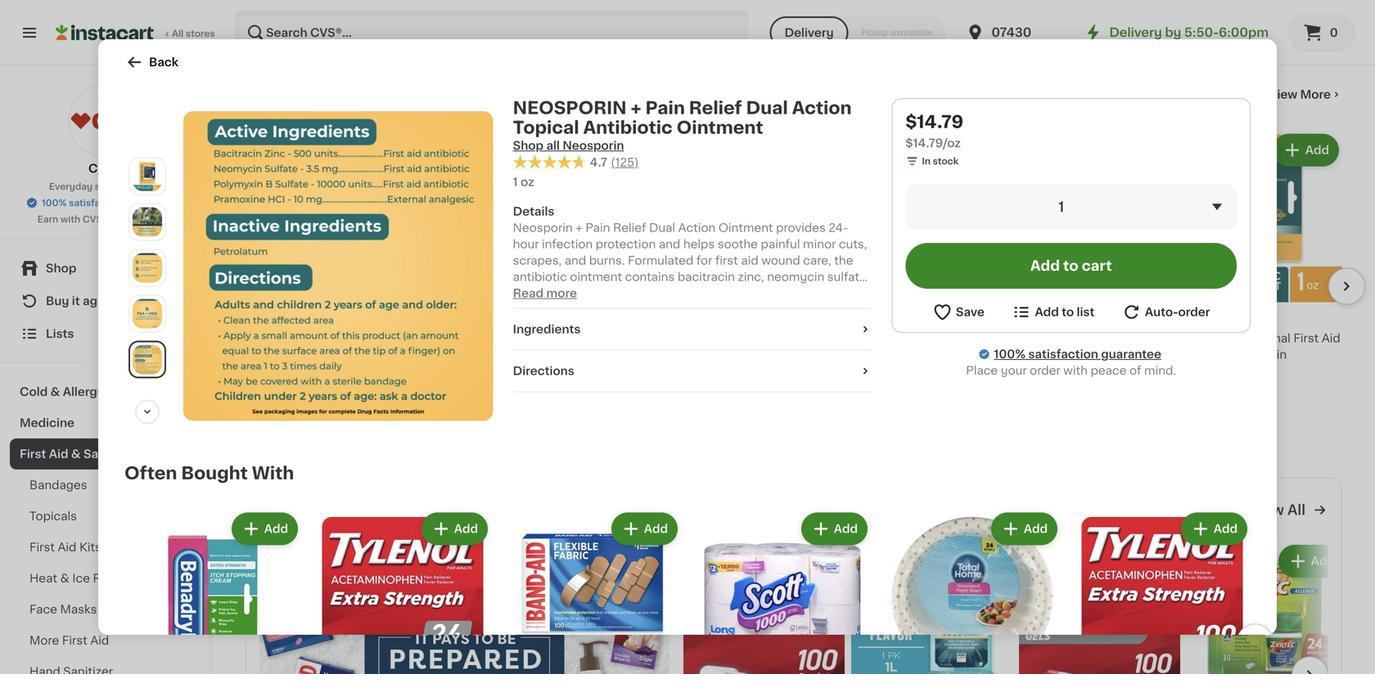 Task type: vqa. For each thing, say whether or not it's contained in the screenshot.
yearly
no



Task type: describe. For each thing, give the bounding box(es) containing it.
action for neosporin + pain relief dual action topical antibiotic ointment shop all neosporin
[[792, 99, 852, 117]]

07430 button
[[965, 10, 1064, 56]]

kenvue it pays to be prepared check the ingredients in your medicine use only 1 product that contains acetominophen at a time band-aid is a registered trademark. mcneil consumer pharmaceuticals co. 2023 use products only as directed. jjci 2023 image
[[259, 542, 670, 674]]

ointment inside neosporin + pain relief dual action topical antibiotic ointment shop all neosporin
[[677, 119, 763, 136]]

first aid kits link
[[10, 532, 199, 563]]

product group containing 14
[[246, 131, 417, 455]]

it pays to be prepared spo nsored
[[303, 494, 506, 526]]

face masks & protection
[[29, 604, 172, 616]]

satisfaction inside 100% satisfaction guarantee link
[[1028, 349, 1098, 360]]

delivery for delivery
[[785, 27, 834, 38]]

read
[[513, 288, 544, 299]]

stock
[[933, 157, 959, 166]]

view more
[[1269, 89, 1331, 100]]

earn
[[37, 215, 58, 224]]

(67)
[[491, 367, 509, 376]]

kits
[[79, 542, 101, 553]]

neosporin inside neosporin + pain relief dual action topical antibiotic ointment shop all neosporin
[[513, 99, 627, 117]]

delivery by 5:50-6:00pm
[[1109, 27, 1269, 38]]

original for 49
[[1061, 333, 1106, 344]]

in stock
[[922, 157, 959, 166]]

6:00pm
[[1219, 27, 1269, 38]]

$ for 15
[[434, 312, 440, 321]]

cart
[[1082, 259, 1112, 273]]

lists link
[[10, 318, 199, 350]]

in
[[922, 157, 931, 166]]

(1.14k)
[[491, 13, 520, 22]]

save
[[306, 335, 327, 344]]

add to list
[[1035, 307, 1095, 318]]

auto-order
[[1145, 307, 1210, 318]]

cvs® logo image
[[68, 85, 140, 157]]

masks
[[60, 604, 97, 616]]

$14.79 element
[[801, 309, 972, 330]]

counter
[[303, 382, 349, 393]]

first aid & safety link
[[10, 439, 199, 470]]

back button
[[124, 52, 179, 72]]

be
[[394, 494, 419, 511]]

first aid & safety
[[20, 449, 122, 460]]

cold
[[20, 386, 48, 398]]

1 horizontal spatial 100% satisfaction guarantee
[[994, 349, 1162, 360]]

lists
[[46, 328, 74, 340]]

add to cart button
[[906, 243, 1237, 289]]

prices
[[121, 182, 150, 191]]

neosporin + pain relief dual action topical antibiotic ointment shop all neosporin
[[513, 99, 852, 151]]

1 vertical spatial shop
[[46, 263, 76, 274]]

49 for 14
[[276, 312, 289, 321]]

mind.
[[1144, 365, 1176, 377]]

$ 15 49
[[434, 311, 473, 328]]

analgesic
[[284, 365, 340, 377]]

(63)
[[306, 13, 325, 22]]

antibiotic up your at the bottom right
[[986, 349, 1041, 361]]

product group containing 12
[[1171, 131, 1342, 408]]

delivery by 5:50-6:00pm link
[[1083, 23, 1269, 43]]

$ for 14
[[249, 312, 255, 321]]

0 vertical spatial with
[[60, 215, 80, 224]]

earn with cvs® extracare®
[[37, 215, 162, 224]]

0 button
[[1288, 13, 1356, 52]]

read more
[[513, 288, 577, 299]]

100% satisfaction guarantee inside button
[[42, 199, 173, 208]]

first aid neosporin + pain relief dual action topical antibiotic ointment angle_top image
[[183, 111, 493, 421]]

3.53 oz
[[246, 413, 279, 422]]

cvs
[[616, 333, 640, 344]]

1 vertical spatial 100 ct
[[986, 26, 1014, 35]]

first inside product group
[[1294, 333, 1319, 344]]

topical for neosporin + pain relief dual action topical antibiotic ointment
[[870, 349, 911, 361]]

12 for 12 each
[[431, 380, 440, 389]]

extracare®
[[110, 215, 162, 224]]

1 for 1 oz
[[513, 177, 518, 188]]

earn with cvs® extracare® link
[[37, 213, 171, 226]]

isopropyl
[[616, 349, 670, 361]]

1 vertical spatial more
[[29, 635, 59, 647]]

antibiotic inside product group
[[1171, 349, 1226, 361]]

pack
[[471, 349, 499, 361]]

0 vertical spatial all
[[172, 29, 184, 38]]

0 horizontal spatial 100
[[801, 10, 817, 19]]

$ for 12
[[1174, 312, 1180, 321]]

face masks & protection link
[[10, 594, 199, 625]]

enlarge first aid neosporin + pain relief dual action topical antibiotic ointment angle_right (opens in a new tab) image
[[133, 253, 162, 283]]

heat & ice packs
[[29, 573, 127, 584]]

essentials
[[107, 386, 168, 398]]

1 for 1
[[1058, 200, 1064, 214]]

neosporin inside product group
[[1171, 333, 1243, 344]]

enlarge first aid neosporin + pain relief dual action topical antibiotic ointment angle_top (opens in a new tab) image
[[133, 345, 162, 374]]

enlarge first aid neosporin + pain relief dual action topical antibiotic ointment angle_back (opens in a new tab) image
[[133, 299, 162, 328]]

pain for neosporin + pain relief dual action topical antibiotic ointment shop all neosporin
[[645, 99, 685, 117]]

buy
[[46, 296, 69, 307]]

enlarge first aid neosporin + pain relief dual action topical antibiotic ointment angle_left (opens in a new tab) image
[[133, 207, 162, 237]]

100% satisfaction guarantee link
[[994, 346, 1162, 363]]

satisfaction inside 100% satisfaction guarantee button
[[69, 199, 124, 208]]

the-
[[278, 382, 303, 393]]

0 horizontal spatial (125)
[[611, 157, 639, 168]]

dual for neosporin + pain relief dual action topical antibiotic ointment
[[801, 349, 827, 361]]

2 100 ct button from the left
[[986, 0, 1157, 37]]

3.53
[[246, 413, 266, 422]]

auto-order button
[[1121, 302, 1210, 323]]

1 horizontal spatial 100%
[[994, 349, 1026, 360]]

medicine link
[[10, 408, 199, 439]]

all stores
[[172, 29, 215, 38]]

1 100 ct button from the left
[[801, 0, 972, 21]]

topicals link
[[10, 501, 199, 532]]

instacart logo image
[[56, 23, 154, 43]]

$14.79/oz
[[906, 138, 961, 149]]

neosporin original first aid antibiotic bacitracin ointment for 49
[[986, 333, 1156, 377]]

12 each
[[431, 380, 465, 389]]

15
[[440, 311, 459, 328]]

back
[[149, 56, 179, 68]]

peace
[[1091, 365, 1127, 377]]

to for list
[[1062, 307, 1074, 318]]

$14.79
[[906, 113, 964, 131]]

read more button
[[513, 285, 577, 302]]

rub
[[246, 365, 269, 377]]

5:50-
[[1184, 27, 1219, 38]]

delivery for delivery by 5:50-6:00pm
[[1109, 27, 1162, 38]]

14
[[255, 311, 275, 328]]

1 horizontal spatial 100
[[986, 26, 1002, 35]]

topical inside vicks vaporub topical chest rub & analgesic ointment, over-the-counter medicine
[[334, 349, 375, 361]]

12 for 12 49
[[995, 311, 1014, 328]]

view all
[[1250, 503, 1306, 517]]

topical for neosporin + pain relief dual action topical antibiotic ointment shop all neosporin
[[513, 119, 579, 136]]

view for view more
[[1269, 89, 1298, 100]]

spend
[[250, 335, 280, 344]]

& inside first aid & safety link
[[71, 449, 81, 460]]

neosporin original first aid antibiotic bacitracin ointment for 12
[[1171, 333, 1341, 377]]

heat & ice packs link
[[10, 563, 199, 594]]

49 for 12
[[1200, 312, 1213, 321]]

often bought with
[[124, 465, 294, 482]]

ingredients button
[[513, 321, 872, 338]]

place
[[966, 365, 998, 377]]

neosporin + pain relief dual action topical antibiotic ointment
[[801, 333, 969, 377]]

bandages link
[[10, 470, 199, 501]]

scent
[[464, 333, 498, 344]]

ingredients
[[513, 324, 581, 335]]

neosporin inside neosporin + pain relief dual action topical antibiotic ointment
[[801, 333, 873, 344]]

your
[[1001, 365, 1027, 377]]

91%
[[733, 333, 756, 344]]



Task type: locate. For each thing, give the bounding box(es) containing it.
0 vertical spatial satisfaction
[[69, 199, 124, 208]]

0 horizontal spatial topical
[[334, 349, 375, 361]]

+ down $14.79 element
[[876, 333, 883, 344]]

$ up "mind."
[[1174, 312, 1180, 321]]

$ up spend
[[249, 312, 255, 321]]

1 vertical spatial guarantee
[[1101, 349, 1162, 360]]

1 horizontal spatial 12
[[995, 311, 1014, 328]]

original
[[1061, 333, 1106, 344], [1246, 333, 1291, 344]]

oz up details
[[521, 177, 534, 188]]

1 horizontal spatial more
[[1300, 89, 1331, 100]]

4 49 from the left
[[1200, 312, 1213, 321]]

0 vertical spatial oz
[[521, 177, 534, 188]]

bacitracin for 12
[[1229, 349, 1287, 361]]

0 vertical spatial view
[[1269, 89, 1298, 100]]

12 right auto- on the top right of the page
[[1180, 311, 1199, 328]]

antibiotic down $ 12 49
[[1171, 349, 1226, 361]]

bacitracin inside product group
[[1229, 349, 1287, 361]]

alcohol,
[[684, 333, 730, 344]]

1 49 from the left
[[276, 312, 289, 321]]

action down $14.79 element
[[830, 349, 867, 361]]

& left safety
[[71, 449, 81, 460]]

service type group
[[770, 16, 946, 49]]

1 vertical spatial (125)
[[861, 383, 883, 393]]

antibiotic up (125) button
[[583, 119, 673, 136]]

1 vertical spatial dual
[[801, 349, 827, 361]]

2 $ from the left
[[434, 312, 440, 321]]

& right cold
[[50, 386, 60, 398]]

3 $ from the left
[[1174, 312, 1180, 321]]

item carousel region
[[246, 124, 1365, 465], [102, 503, 1274, 674], [670, 542, 1348, 674]]

action down delivery button
[[792, 99, 852, 117]]

neosporin
[[563, 140, 624, 151]]

0 vertical spatial dual
[[746, 99, 788, 117]]

1
[[513, 177, 518, 188], [1058, 200, 1064, 214]]

1 vertical spatial with
[[1064, 365, 1088, 377]]

neosporin down $14.79 element
[[801, 333, 873, 344]]

topical
[[513, 119, 579, 136], [334, 349, 375, 361], [870, 349, 911, 361]]

2 bacitracin from the left
[[1229, 349, 1287, 361]]

100% inside button
[[42, 199, 67, 208]]

pain inside neosporin + pain relief dual action topical antibiotic ointment shop all neosporin
[[645, 99, 685, 117]]

0 vertical spatial 100
[[801, 10, 817, 19]]

medicine
[[352, 382, 406, 393], [20, 417, 74, 429]]

4.7 (125)
[[590, 157, 639, 168]]

0 horizontal spatial 100 ct
[[801, 10, 829, 19]]

100% up earn
[[42, 199, 67, 208]]

it
[[72, 296, 80, 307]]

vicks for spend $40, save $6
[[246, 349, 276, 361]]

buy it again
[[46, 296, 115, 307]]

oz right 3.53
[[268, 413, 279, 422]]

2 horizontal spatial $
[[1174, 312, 1180, 321]]

0 horizontal spatial relief
[[689, 99, 742, 117]]

ice
[[72, 573, 90, 584]]

2 49 from the left
[[461, 312, 473, 321]]

$14.79 $14.79/oz
[[906, 113, 964, 149]]

topical down $14.79 element
[[870, 349, 911, 361]]

1 vertical spatial action
[[830, 349, 867, 361]]

$ inside $ 15 49
[[434, 312, 440, 321]]

1 horizontal spatial vicks
[[431, 333, 461, 344]]

chest
[[378, 349, 412, 361]]

of
[[1130, 365, 1141, 377]]

first aid kits
[[29, 542, 101, 553]]

everyday store prices
[[49, 182, 150, 191]]

1 horizontal spatial bacitracin
[[1229, 349, 1287, 361]]

3 49 from the left
[[1015, 312, 1028, 321]]

neosporin original first aid antibiotic bacitracin ointment
[[986, 333, 1156, 377], [1171, 333, 1341, 377]]

shop inside neosporin + pain relief dual action topical antibiotic ointment shop all neosporin
[[513, 140, 544, 151]]

spend $40, save $6
[[250, 335, 342, 344]]

100% satisfaction guarantee up place your order with peace of mind.
[[994, 349, 1162, 360]]

shop up buy
[[46, 263, 76, 274]]

0
[[1330, 27, 1338, 38]]

0 horizontal spatial with
[[60, 215, 80, 224]]

1 horizontal spatial shop
[[513, 140, 544, 151]]

0 horizontal spatial medicine
[[20, 417, 74, 429]]

satisfaction up "earn with cvs® extracare®"
[[69, 199, 124, 208]]

cold & allergy essentials
[[20, 386, 168, 398]]

cvs health alcohol, 91% isopropyl
[[616, 333, 756, 361]]

1 horizontal spatial relief
[[914, 333, 947, 344]]

2 horizontal spatial topical
[[870, 349, 911, 361]]

0 vertical spatial medicine
[[352, 382, 406, 393]]

vicks inside vicks scent pads, refills, family pack
[[431, 333, 461, 344]]

oz for 1 oz
[[521, 177, 534, 188]]

2 horizontal spatial 12
[[1180, 311, 1199, 328]]

1 horizontal spatial medicine
[[352, 382, 406, 393]]

49 right 14
[[276, 312, 289, 321]]

1 up details
[[513, 177, 518, 188]]

49 inside $ 15 49
[[461, 312, 473, 321]]

1 horizontal spatial 100 ct
[[986, 26, 1014, 35]]

(125) down neosporin + pain relief dual action topical antibiotic ointment
[[861, 383, 883, 393]]

& right 'masks' on the left bottom
[[100, 604, 109, 616]]

sponsored badge image
[[801, 22, 850, 32]]

neosporin up the all
[[513, 99, 627, 117]]

0 horizontal spatial 1
[[513, 177, 518, 188]]

by
[[1165, 27, 1181, 38]]

0 vertical spatial 100% satisfaction guarantee
[[42, 199, 173, 208]]

action inside neosporin + pain relief dual action topical antibiotic ointment
[[830, 349, 867, 361]]

action for neosporin + pain relief dual action topical antibiotic ointment
[[830, 349, 867, 361]]

0 vertical spatial pain
[[645, 99, 685, 117]]

100
[[801, 10, 817, 19], [986, 26, 1002, 35]]

0 horizontal spatial $
[[249, 312, 255, 321]]

1 vertical spatial relief
[[914, 333, 947, 344]]

packs
[[93, 573, 127, 584]]

1 vertical spatial 100% satisfaction guarantee
[[994, 349, 1162, 360]]

0 vertical spatial shop
[[513, 140, 544, 151]]

neosporin down $ 12 49
[[1171, 333, 1243, 344]]

product group
[[801, 0, 972, 36], [986, 0, 1157, 52], [246, 131, 417, 455], [431, 131, 602, 391], [616, 131, 787, 391], [801, 131, 972, 422], [1171, 131, 1342, 408], [124, 510, 301, 674], [314, 510, 491, 674], [504, 510, 681, 674], [694, 510, 871, 674], [884, 510, 1061, 674], [1074, 510, 1251, 674], [684, 542, 845, 674], [851, 542, 1013, 674], [1019, 542, 1180, 674], [1187, 542, 1348, 674]]

save
[[956, 307, 985, 318]]

49 inside '$ 14 49'
[[276, 312, 289, 321]]

original inside product group
[[1246, 333, 1291, 344]]

ointment,
[[343, 365, 401, 377]]

details button
[[513, 204, 872, 220]]

1 horizontal spatial guarantee
[[1101, 349, 1162, 360]]

product group containing 15
[[431, 131, 602, 391]]

safety
[[83, 449, 122, 460]]

1 horizontal spatial oz
[[521, 177, 534, 188]]

enlarge first aid neosporin + pain relief dual action topical antibiotic ointment hero (opens in a new tab) image
[[133, 161, 162, 191]]

medicine inside vicks vaporub topical chest rub & analgesic ointment, over-the-counter medicine
[[352, 382, 406, 393]]

refills,
[[535, 333, 573, 344]]

1 vertical spatial order
[[1030, 365, 1061, 377]]

auto-
[[1145, 307, 1178, 318]]

2 original from the left
[[1246, 333, 1291, 344]]

guarantee inside 100% satisfaction guarantee link
[[1101, 349, 1162, 360]]

pain inside neosporin + pain relief dual action topical antibiotic ointment
[[886, 333, 911, 344]]

all stores link
[[56, 10, 216, 56]]

topical up ointment,
[[334, 349, 375, 361]]

relief inside neosporin + pain relief dual action topical antibiotic ointment
[[914, 333, 947, 344]]

shop left the all
[[513, 140, 544, 151]]

1 up "add to cart"
[[1058, 200, 1064, 214]]

$ inside $ 12 49
[[1174, 312, 1180, 321]]

1 vertical spatial vicks
[[246, 349, 276, 361]]

& inside cold & allergy essentials link
[[50, 386, 60, 398]]

guarantee inside 100% satisfaction guarantee button
[[126, 199, 173, 208]]

0 horizontal spatial oz
[[268, 413, 279, 422]]

0 horizontal spatial neosporin original first aid antibiotic bacitracin ointment
[[986, 333, 1156, 377]]

1 vertical spatial pain
[[886, 333, 911, 344]]

1 bacitracin from the left
[[1044, 349, 1102, 361]]

topical inside neosporin + pain relief dual action topical antibiotic ointment shop all neosporin
[[513, 119, 579, 136]]

4.7
[[590, 157, 608, 168]]

49 inside $ 12 49
[[1200, 312, 1213, 321]]

0 horizontal spatial all
[[172, 29, 184, 38]]

cvs® up everyday store prices link
[[88, 163, 120, 174]]

to left list
[[1062, 307, 1074, 318]]

relief inside neosporin + pain relief dual action topical antibiotic ointment shop all neosporin
[[689, 99, 742, 117]]

vicks for 15
[[431, 333, 461, 344]]

0 horizontal spatial delivery
[[785, 27, 834, 38]]

vicks scent pads, refills, family pack
[[431, 333, 573, 361]]

0 horizontal spatial 100% satisfaction guarantee
[[42, 199, 173, 208]]

1 horizontal spatial 100 ct button
[[986, 0, 1157, 37]]

None search field
[[234, 10, 749, 56]]

$6
[[330, 335, 342, 344]]

antibiotic up place
[[914, 349, 969, 361]]

often
[[124, 465, 177, 482]]

1 oz
[[513, 177, 534, 188]]

0 horizontal spatial +
[[631, 99, 641, 117]]

0 horizontal spatial order
[[1030, 365, 1061, 377]]

0 vertical spatial guarantee
[[126, 199, 173, 208]]

1 vertical spatial to
[[1062, 307, 1074, 318]]

0 vertical spatial vicks
[[431, 333, 461, 344]]

49 right auto- on the top right of the page
[[1200, 312, 1213, 321]]

49 for 15
[[461, 312, 473, 321]]

more
[[1300, 89, 1331, 100], [29, 635, 59, 647]]

it
[[303, 494, 316, 511]]

(125) button
[[611, 154, 639, 171]]

product group containing cvs health alcohol, 91% isopropyl
[[616, 131, 787, 391]]

& inside face masks & protection link
[[100, 604, 109, 616]]

add
[[380, 144, 404, 156], [565, 144, 589, 156], [935, 144, 959, 156], [1305, 144, 1329, 156], [1030, 259, 1060, 273], [1035, 307, 1059, 318], [264, 524, 288, 535], [454, 524, 478, 535], [644, 524, 668, 535], [834, 524, 858, 535], [1024, 524, 1048, 535], [1214, 524, 1238, 535], [808, 556, 832, 567], [976, 556, 999, 567], [1143, 556, 1167, 567], [1311, 556, 1335, 567]]

5 ct
[[246, 26, 263, 35]]

kenvue image
[[259, 492, 296, 529]]

family
[[431, 349, 468, 361]]

topical inside neosporin + pain relief dual action topical antibiotic ointment
[[870, 349, 911, 361]]

07430
[[992, 27, 1032, 38]]

1 original from the left
[[1061, 333, 1106, 344]]

neosporin original first aid antibiotic bacitracin ointment inside product group
[[1171, 333, 1341, 377]]

view for view all
[[1250, 503, 1284, 517]]

1 horizontal spatial with
[[1064, 365, 1088, 377]]

100% satisfaction guarantee button
[[25, 193, 183, 210]]

1 horizontal spatial original
[[1246, 333, 1291, 344]]

to for cart
[[1063, 259, 1079, 273]]

+ inside neosporin + pain relief dual action topical antibiotic ointment
[[876, 333, 883, 344]]

add to cart
[[1030, 259, 1112, 273]]

each
[[442, 380, 465, 389]]

& right rub
[[272, 365, 281, 377]]

1 vertical spatial satisfaction
[[1028, 349, 1098, 360]]

$ 14 49
[[249, 311, 289, 328]]

with
[[252, 465, 294, 482]]

2 neosporin original first aid antibiotic bacitracin ointment from the left
[[1171, 333, 1341, 377]]

vicks inside vicks vaporub topical chest rub & analgesic ointment, over-the-counter medicine
[[246, 349, 276, 361]]

+ for neosporin + pain relief dual action topical antibiotic ointment shop all neosporin
[[631, 99, 641, 117]]

with right earn
[[60, 215, 80, 224]]

1 $ from the left
[[249, 312, 255, 321]]

1 vertical spatial medicine
[[20, 417, 74, 429]]

+ for neosporin + pain relief dual action topical antibiotic ointment
[[876, 333, 883, 344]]

bacitracin for 49
[[1044, 349, 1102, 361]]

12 49
[[995, 311, 1028, 328]]

buy it again link
[[10, 285, 199, 318]]

topicals
[[29, 511, 77, 522]]

1 vertical spatial oz
[[268, 413, 279, 422]]

100% satisfaction guarantee down the store
[[42, 199, 173, 208]]

oz inside product group
[[268, 413, 279, 422]]

1 horizontal spatial topical
[[513, 119, 579, 136]]

0 vertical spatial cvs®
[[88, 163, 120, 174]]

add to list button
[[1011, 302, 1095, 323]]

0 horizontal spatial satisfaction
[[69, 199, 124, 208]]

1 vertical spatial +
[[876, 333, 883, 344]]

dual inside neosporin + pain relief dual action topical antibiotic ointment shop all neosporin
[[746, 99, 788, 117]]

antibiotic inside neosporin + pain relief dual action topical antibiotic ointment shop all neosporin
[[583, 119, 673, 136]]

oz
[[521, 177, 534, 188], [268, 413, 279, 422]]

bought
[[181, 465, 248, 482]]

100 ct
[[801, 10, 829, 19], [986, 26, 1014, 35]]

1 horizontal spatial order
[[1178, 307, 1210, 318]]

shop link
[[10, 252, 199, 285]]

pays
[[320, 494, 364, 511]]

1 horizontal spatial pain
[[886, 333, 911, 344]]

12 left each
[[431, 380, 440, 389]]

cvs® down 100% satisfaction guarantee button
[[83, 215, 108, 224]]

1 field
[[906, 184, 1237, 230]]

more down face
[[29, 635, 59, 647]]

& inside the heat & ice packs link
[[60, 573, 69, 584]]

stores
[[186, 29, 215, 38]]

more first aid
[[29, 635, 109, 647]]

1 vertical spatial cvs®
[[83, 215, 108, 224]]

1 horizontal spatial satisfaction
[[1028, 349, 1098, 360]]

all
[[546, 140, 560, 151]]

1 horizontal spatial neosporin original first aid antibiotic bacitracin ointment
[[1171, 333, 1341, 377]]

cvs® link
[[68, 85, 140, 177]]

1 horizontal spatial all
[[1288, 503, 1306, 517]]

0 horizontal spatial 100%
[[42, 199, 67, 208]]

guarantee up of
[[1101, 349, 1162, 360]]

1 neosporin original first aid antibiotic bacitracin ointment from the left
[[986, 333, 1156, 377]]

1 horizontal spatial delivery
[[1109, 27, 1162, 38]]

(125) right 4.7
[[611, 157, 639, 168]]

0 vertical spatial +
[[631, 99, 641, 117]]

1 horizontal spatial +
[[876, 333, 883, 344]]

dual
[[746, 99, 788, 117], [801, 349, 827, 361]]

0 horizontal spatial 100 ct button
[[801, 0, 972, 21]]

0 horizontal spatial bacitracin
[[1044, 349, 1102, 361]]

dual for neosporin + pain relief dual action topical antibiotic ointment shop all neosporin
[[746, 99, 788, 117]]

0 horizontal spatial 12
[[431, 380, 440, 389]]

1 vertical spatial 100%
[[994, 349, 1026, 360]]

oz for 3.53 oz
[[268, 413, 279, 422]]

7
[[431, 26, 436, 35]]

dual inside neosporin + pain relief dual action topical antibiotic ointment
[[801, 349, 827, 361]]

7 ct
[[431, 26, 448, 35]]

satisfaction up place your order with peace of mind.
[[1028, 349, 1098, 360]]

1 horizontal spatial (125)
[[861, 383, 883, 393]]

0 vertical spatial (125)
[[611, 157, 639, 168]]

topical up the all
[[513, 119, 579, 136]]

1 vertical spatial 100
[[986, 26, 1002, 35]]

vicks up family
[[431, 333, 461, 344]]

item carousel region containing 14
[[246, 124, 1365, 465]]

49 right 15
[[461, 312, 473, 321]]

0 horizontal spatial original
[[1061, 333, 1106, 344]]

0 vertical spatial to
[[1063, 259, 1079, 273]]

100% satisfaction guarantee
[[42, 199, 173, 208], [994, 349, 1162, 360]]

0 horizontal spatial shop
[[46, 263, 76, 274]]

100% up your at the bottom right
[[994, 349, 1026, 360]]

directions button
[[513, 363, 872, 380]]

0 horizontal spatial dual
[[746, 99, 788, 117]]

12 right the save at the right top of page
[[995, 311, 1014, 328]]

49 left add to list
[[1015, 312, 1028, 321]]

relief for neosporin + pain relief dual action topical antibiotic ointment shop all neosporin
[[689, 99, 742, 117]]

& left ice
[[60, 573, 69, 584]]

action inside neosporin + pain relief dual action topical antibiotic ointment shop all neosporin
[[792, 99, 852, 117]]

antibiotic inside neosporin + pain relief dual action topical antibiotic ointment
[[914, 349, 969, 361]]

0 vertical spatial 1
[[513, 177, 518, 188]]

$40,
[[283, 335, 304, 344]]

neosporin original first aid antibiotic bacitracin ointment down $ 12 49
[[1171, 333, 1341, 377]]

with down 100% satisfaction guarantee link
[[1064, 365, 1088, 377]]

delivery
[[1109, 27, 1162, 38], [785, 27, 834, 38]]

0 horizontal spatial guarantee
[[126, 199, 173, 208]]

+ inside neosporin + pain relief dual action topical antibiotic ointment shop all neosporin
[[631, 99, 641, 117]]

ointment inside neosporin + pain relief dual action topical antibiotic ointment
[[801, 365, 855, 377]]

pads,
[[501, 333, 532, 344]]

1 vertical spatial view
[[1250, 503, 1284, 517]]

$ up family
[[434, 312, 440, 321]]

more down '0' 'button'
[[1300, 89, 1331, 100]]

guarantee up extracare®
[[126, 199, 173, 208]]

0 vertical spatial more
[[1300, 89, 1331, 100]]

0 vertical spatial relief
[[689, 99, 742, 117]]

order inside button
[[1178, 307, 1210, 318]]

medicine down cold
[[20, 417, 74, 429]]

relief for neosporin + pain relief dual action topical antibiotic ointment
[[914, 333, 947, 344]]

0 vertical spatial 100%
[[42, 199, 67, 208]]

+
[[631, 99, 641, 117], [876, 333, 883, 344]]

first
[[1109, 333, 1134, 344], [1294, 333, 1319, 344], [20, 449, 46, 460], [29, 542, 55, 553], [62, 635, 87, 647]]

pain
[[645, 99, 685, 117], [886, 333, 911, 344]]

original for 12
[[1246, 333, 1291, 344]]

neosporin original first aid antibiotic bacitracin ointment down add to list
[[986, 333, 1156, 377]]

+ up (125) button
[[631, 99, 641, 117]]

medicine down ointment,
[[352, 382, 406, 393]]

vicks down spend
[[246, 349, 276, 361]]

to left the cart
[[1063, 259, 1079, 273]]

neosporin down 12 49 on the top right of page
[[986, 333, 1058, 344]]

cvs health alcohol, 91% isopropyl button
[[616, 131, 787, 391]]

more first aid link
[[10, 625, 199, 656]]

& inside vicks vaporub topical chest rub & analgesic ointment, over-the-counter medicine
[[272, 365, 281, 377]]

delivery inside button
[[785, 27, 834, 38]]

1 vertical spatial 1
[[1058, 200, 1064, 214]]

1 inside 1 field
[[1058, 200, 1064, 214]]

$ inside '$ 14 49'
[[249, 312, 255, 321]]

0 vertical spatial 100 ct
[[801, 10, 829, 19]]

list
[[1077, 307, 1095, 318]]

spo
[[303, 517, 321, 526]]

0 vertical spatial action
[[792, 99, 852, 117]]

0 horizontal spatial more
[[29, 635, 59, 647]]

1 horizontal spatial 1
[[1058, 200, 1064, 214]]

49 inside 12 49
[[1015, 312, 1028, 321]]

pain for neosporin + pain relief dual action topical antibiotic ointment
[[886, 333, 911, 344]]

1 horizontal spatial dual
[[801, 349, 827, 361]]



